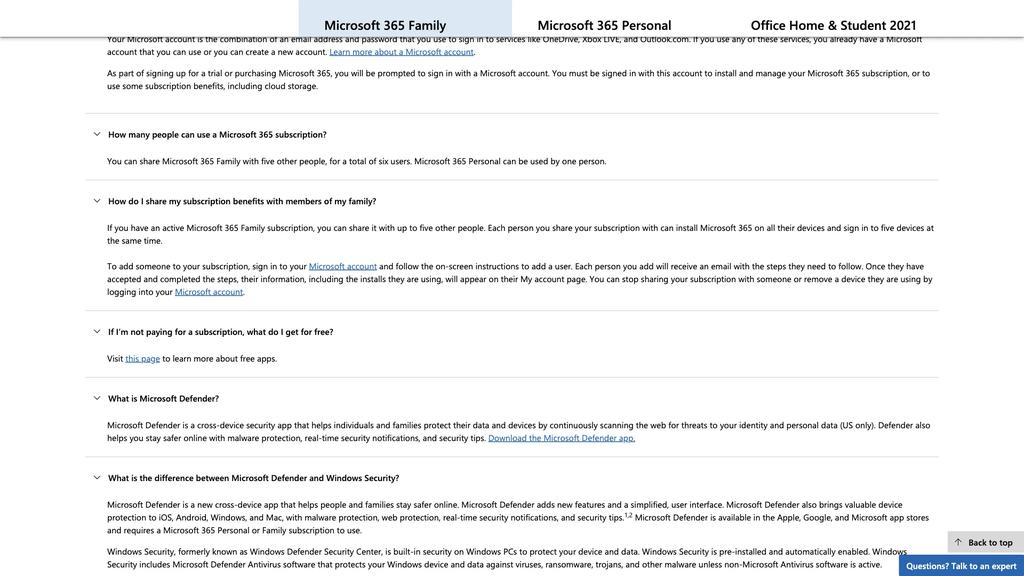 Task type: locate. For each thing, give the bounding box(es) containing it.
2 horizontal spatial on
[[755, 222, 765, 233]]

1 vertical spatial stay
[[397, 499, 412, 510]]

0 vertical spatial personal
[[622, 16, 672, 33]]

other left people,
[[277, 155, 297, 166]]

get
[[286, 326, 299, 337]]

1 horizontal spatial about
[[375, 45, 397, 57]]

an inside your microsoft account is the combination of an email address and password that you use to sign in to services like onedrive, xbox live, and outlook.com. if you use any of these services, you already have a microsoft account that you can use or you can create a new account.
[[280, 33, 289, 44]]

software down automatically
[[816, 558, 849, 570]]

the inside dropdown button
[[140, 472, 152, 483]]

family inside microsoft defender is available in the apple, google, and microsoft app stores and requires a microsoft 365 personal or family subscription to use.
[[262, 524, 286, 536]]

share
[[140, 155, 160, 166], [146, 195, 167, 206], [349, 222, 370, 233], [553, 222, 573, 233]]

if inside if you have an active microsoft 365 family subscription, you can share it with up to five other people. each person you share your subscription with can install microsoft 365 on all their devices and sign in to five devices at the same time.
[[107, 222, 112, 233]]

your up completed
[[183, 260, 200, 271]]

on left the 'all'
[[755, 222, 765, 233]]

need
[[272, 6, 291, 17], [808, 260, 827, 271]]

tips. up "data."
[[609, 511, 625, 523]]

of
[[270, 33, 277, 44], [748, 33, 756, 44], [136, 67, 144, 78], [369, 155, 377, 166], [324, 195, 332, 206]]

families for protect
[[393, 419, 422, 431]]

trial
[[208, 67, 222, 78]]

safer left online
[[163, 432, 181, 443]]

family
[[409, 16, 446, 33], [217, 155, 241, 166], [241, 222, 265, 233], [262, 524, 286, 536]]

0 vertical spatial account.
[[296, 45, 327, 57]]

need up remove
[[808, 260, 827, 271]]

web left threats
[[651, 419, 667, 431]]

instructions
[[476, 260, 519, 271]]

cross- up online
[[197, 419, 220, 431]]

1 horizontal spatial five
[[420, 222, 433, 233]]

2 vertical spatial app
[[890, 511, 905, 523]]

for inside "microsoft defender is a cross-device security app that helps individuals and families protect their data and devices by continuously scanning the web for threats to your identity and personal data (us only). defender also helps you stay safer online with malware protection, real-time security notifications, and security tips."
[[669, 419, 680, 431]]

365 inside dropdown button
[[259, 128, 273, 140]]

1 vertical spatial will
[[657, 260, 669, 271]]

not
[[131, 326, 144, 337]]

other left people.
[[436, 222, 456, 233]]

helps inside the microsoft defender is a new cross-device app that helps people and families stay safer online. microsoft defender adds new features and a simplified, user interface. microsoft defender also brings valuable device protection to ios, android, windows, and mac, with malware protection, web protection, real-time security notifications, and security tips.
[[298, 499, 318, 510]]

0 vertical spatial person
[[508, 222, 534, 233]]

to inside dropdown button
[[970, 560, 978, 571]]

protect inside windows security, formerly known as windows defender security center, is built-in security on windows pcs to protect your device and data. windows security is pre-installed and automatically enabled. windows security includes microsoft defender antivirus software that protects your windows device and data against viruses, ransomware, trojans, and other malware unless non-microsoft antivirus software is active.
[[530, 546, 557, 557]]

0 horizontal spatial i
[[141, 195, 144, 206]]

follow.
[[839, 260, 864, 271]]

helps for device
[[312, 419, 332, 431]]

0 vertical spatial what
[[108, 6, 129, 17]]

0 vertical spatial helps
[[312, 419, 332, 431]]

2 horizontal spatial personal
[[622, 16, 672, 33]]

subscription down receive
[[691, 273, 737, 284]]

0 horizontal spatial do
[[129, 195, 139, 206]]

student
[[841, 16, 887, 33]]

my
[[169, 195, 181, 206], [335, 195, 347, 206]]

online
[[184, 432, 207, 443]]

new
[[278, 45, 293, 57], [197, 499, 213, 510], [558, 499, 573, 510]]

2 horizontal spatial devices
[[897, 222, 925, 233]]

benefits,
[[194, 80, 225, 91]]

in inside if you have an active microsoft 365 family subscription, you can share it with up to five other people. each person you share your subscription with can install microsoft 365 on all their devices and sign in to five devices at the same time.
[[862, 222, 869, 233]]

and inside as part of signing up for a trial or purchasing microsoft 365, you will be prompted to sign in with a microsoft account. you must be signed in with this account to install and manage your microsoft 365 subscription, or to use some subscription benefits, including cloud storage.
[[740, 67, 754, 78]]

malware inside the microsoft defender is a new cross-device app that helps people and families stay safer online. microsoft defender adds new features and a simplified, user interface. microsoft defender also brings valuable device protection to ios, android, windows, and mac, with malware protection, web protection, real-time security notifications, and security tips.
[[305, 511, 336, 523]]

families down the security?
[[366, 499, 394, 510]]

prompted
[[378, 67, 416, 78]]

0 horizontal spatial are
[[407, 273, 419, 284]]

are down follow at the top
[[407, 273, 419, 284]]

0 horizontal spatial people
[[152, 128, 179, 140]]

family up learn more about a microsoft account .
[[409, 16, 446, 33]]

0 vertical spatial up
[[176, 67, 186, 78]]

completed
[[160, 273, 201, 284]]

each up page.
[[575, 260, 593, 271]]

you up stop
[[624, 260, 637, 271]]

0 horizontal spatial it
[[293, 6, 298, 17]]

center,
[[357, 546, 383, 557]]

stay
[[146, 432, 161, 443], [397, 499, 412, 510]]

1 horizontal spatial other
[[436, 222, 456, 233]]

personal down windows, on the bottom left of page
[[218, 524, 250, 536]]

add up my
[[532, 260, 546, 271]]

devices up download
[[509, 419, 536, 431]]

antivirus down automatically
[[781, 558, 814, 570]]

1 vertical spatial each
[[575, 260, 593, 271]]

0 horizontal spatial will
[[351, 67, 364, 78]]

share up the user.
[[553, 222, 573, 233]]

each inside if you have an active microsoft 365 family subscription, you can share it with up to five other people. each person you share your subscription with can install microsoft 365 on all their devices and sign in to five devices at the same time.
[[488, 222, 506, 233]]

0 horizontal spatial safer
[[163, 432, 181, 443]]

including inside the and follow the on-screen instructions to add a user. each person you add will receive an email with the steps they need to follow. once they have accepted and completed the steps, their information, including the installs they are using, will appear on their my account page. you can stop sharing your subscription with someone or remove a device they are using by logging into your
[[309, 273, 344, 284]]

an up "time."
[[151, 222, 160, 233]]

0 horizontal spatial about
[[216, 352, 238, 364]]

also inside "microsoft defender is a cross-device security app that helps individuals and families protect their data and devices by continuously scanning the web for threats to your identity and personal data (us only). defender also helps you stay safer online with malware protection, real-time security notifications, and security tips."
[[916, 419, 931, 431]]

each right people.
[[488, 222, 506, 233]]

in inside your microsoft account is the combination of an email address and password that you use to sign in to services like onedrive, xbox live, and outlook.com. if you use any of these services, you already have a microsoft account that you can use or you can create a new account.
[[477, 33, 484, 44]]

0 vertical spatial have
[[860, 33, 878, 44]]

people,
[[299, 155, 327, 166]]

0 horizontal spatial someone
[[136, 260, 171, 271]]

1 horizontal spatial by
[[551, 155, 560, 166]]

as part of signing up for a trial or purchasing microsoft 365, you will be prompted to sign in with a microsoft account. you must be signed in with this account to install and manage your microsoft 365 subscription, or to use some subscription benefits, including cloud storage.
[[107, 67, 931, 91]]

2 antivirus from the left
[[781, 558, 814, 570]]

what is the difference between microsoft defender and windows security? button
[[85, 457, 939, 498]]

2 horizontal spatial do
[[268, 326, 279, 337]]

each
[[488, 222, 506, 233], [575, 260, 593, 271]]

0 horizontal spatial on
[[454, 546, 464, 557]]

paying
[[146, 326, 173, 337]]

1 horizontal spatial it
[[372, 222, 377, 233]]

2 add from the left
[[532, 260, 546, 271]]

0 horizontal spatial protect
[[424, 419, 451, 431]]

personal right 'live,'
[[622, 16, 672, 33]]

web up built-
[[382, 511, 398, 523]]

email left "address"
[[291, 33, 312, 44]]

how for how many people can use a microsoft 365 subscription?
[[108, 128, 126, 140]]

use
[[434, 33, 447, 44], [717, 33, 730, 44], [188, 45, 201, 57], [107, 80, 120, 91], [197, 128, 210, 140]]

what inside what is microsoft defender? dropdown button
[[108, 392, 129, 404]]

1 horizontal spatial new
[[278, 45, 293, 57]]

software
[[283, 558, 315, 570], [816, 558, 849, 570]]

notifications, down adds
[[511, 511, 559, 523]]

1 software from the left
[[283, 558, 315, 570]]

in inside microsoft defender is available in the apple, google, and microsoft app stores and requires a microsoft 365 personal or family subscription to use.
[[754, 511, 761, 523]]

with inside "microsoft defender is a cross-device security app that helps individuals and families protect their data and devices by continuously scanning the web for threats to your identity and personal data (us only). defender also helps you stay safer online with malware protection, real-time security notifications, and security tips."
[[209, 432, 225, 443]]

0 horizontal spatial tips.
[[471, 432, 486, 443]]

with inside the microsoft defender is a new cross-device app that helps people and families stay safer online. microsoft defender adds new features and a simplified, user interface. microsoft defender also brings valuable device protection to ios, android, windows, and mac, with malware protection, web protection, real-time security notifications, and security tips.
[[286, 511, 302, 523]]

your
[[789, 67, 806, 78], [575, 222, 592, 233], [183, 260, 200, 271], [290, 260, 307, 271], [671, 273, 688, 284], [156, 286, 173, 297], [720, 419, 737, 431], [559, 546, 576, 557], [368, 558, 385, 570]]

subscription inside microsoft defender is available in the apple, google, and microsoft app stores and requires a microsoft 365 personal or family subscription to use.
[[289, 524, 335, 536]]

protection
[[107, 511, 146, 523]]

stay down the security?
[[397, 499, 412, 510]]

personal
[[787, 419, 819, 431]]

0 horizontal spatial you
[[107, 155, 122, 166]]

the inside microsoft defender is available in the apple, google, and microsoft app stores and requires a microsoft 365 personal or family subscription to use.
[[763, 511, 775, 523]]

are
[[407, 273, 419, 284], [887, 273, 899, 284]]

2 horizontal spatial by
[[924, 273, 933, 284]]

need inside the and follow the on-screen instructions to add a user. each person you add will receive an email with the steps they need to follow. once they have accepted and completed the steps, their information, including the installs they are using, will appear on their my account page. you can stop sharing your subscription with someone or remove a device they are using by logging into your
[[808, 260, 827, 271]]

with
[[455, 67, 471, 78], [639, 67, 655, 78], [243, 155, 259, 166], [267, 195, 283, 206], [379, 222, 395, 233], [643, 222, 659, 233], [734, 260, 750, 271], [739, 273, 755, 284], [209, 432, 225, 443], [286, 511, 302, 523]]

defender inside what is the difference between microsoft defender and windows security? dropdown button
[[271, 472, 307, 483]]

personal down how many people can use a microsoft 365 subscription? dropdown button
[[469, 155, 501, 166]]

the inside "microsoft defender is a cross-device security app that helps individuals and families protect their data and devices by continuously scanning the web for threats to your identity and personal data (us only). defender also helps you stay safer online with malware protection, real-time security notifications, and security tips."
[[636, 419, 649, 431]]

an inside the and follow the on-screen instructions to add a user. each person you add will receive an email with the steps they need to follow. once they have accepted and completed the steps, their information, including the installs they are using, will appear on their my account page. you can stop sharing your subscription with someone or remove a device they are using by logging into your
[[700, 260, 709, 271]]

add up sharing
[[640, 260, 654, 271]]

download the microsoft defender app. link
[[489, 432, 636, 443]]

1 vertical spatial families
[[366, 499, 394, 510]]

some
[[123, 80, 143, 91]]

back to top link
[[948, 532, 1025, 553]]

this down outlook.com.
[[657, 67, 671, 78]]

subscription, down members
[[267, 222, 315, 233]]

0 vertical spatial need
[[272, 6, 291, 17]]

your inside as part of signing up for a trial or purchasing microsoft 365, you will be prompted to sign in with a microsoft account. you must be signed in with this account to install and manage your microsoft 365 subscription, or to use some subscription benefits, including cloud storage.
[[789, 67, 806, 78]]

have up same
[[131, 222, 149, 233]]

1 vertical spatial you
[[107, 155, 122, 166]]

app.
[[619, 432, 636, 443]]

0 horizontal spatial software
[[283, 558, 315, 570]]

also
[[916, 419, 931, 431], [802, 499, 817, 510]]

page.
[[567, 273, 588, 284]]

what inside what is the difference between microsoft defender and windows security? dropdown button
[[108, 472, 129, 483]]

3 what from the top
[[108, 472, 129, 483]]

2 horizontal spatial other
[[643, 558, 663, 570]]

scanning
[[601, 419, 634, 431]]

2 how from the top
[[108, 195, 126, 206]]

microsoft account link down steps,
[[175, 286, 243, 297]]

same
[[122, 234, 142, 246]]

this
[[657, 67, 671, 78], [126, 352, 139, 364]]

that up mac,
[[281, 499, 296, 510]]

1 horizontal spatial on
[[489, 273, 499, 284]]

1 vertical spatial by
[[924, 273, 933, 284]]

other right trojans,
[[643, 558, 663, 570]]

by inside "microsoft defender is a cross-device security app that helps individuals and families protect their data and devices by continuously scanning the web for threats to your identity and personal data (us only). defender also helps you stay safer online with malware protection, real-time security notifications, and security tips."
[[539, 419, 548, 431]]

people inside how many people can use a microsoft 365 subscription? dropdown button
[[152, 128, 179, 140]]

web inside the microsoft defender is a new cross-device app that helps people and families stay safer online. microsoft defender adds new features and a simplified, user interface. microsoft defender also brings valuable device protection to ios, android, windows, and mac, with malware protection, web protection, real-time security notifications, and security tips.
[[382, 511, 398, 523]]

0 vertical spatial someone
[[136, 260, 171, 271]]

or up the trial
[[204, 45, 212, 57]]

stay inside the microsoft defender is a new cross-device app that helps people and families stay safer online. microsoft defender adds new features and a simplified, user interface. microsoft defender also brings valuable device protection to ios, android, windows, and mac, with malware protection, web protection, real-time security notifications, and security tips.
[[397, 499, 412, 510]]

notifications,
[[373, 432, 421, 443], [511, 511, 559, 523]]

0 vertical spatial notifications,
[[373, 432, 421, 443]]

subscription inside how do i share my subscription benefits with members of my family? dropdown button
[[183, 195, 231, 206]]

2 what from the top
[[108, 392, 129, 404]]

how many people can use a microsoft 365 subscription?
[[108, 128, 327, 140]]

cloud storage.
[[265, 80, 318, 91]]

devices
[[798, 222, 825, 233], [897, 222, 925, 233], [509, 419, 536, 431]]

1 horizontal spatial have
[[860, 33, 878, 44]]

antivirus down mac,
[[248, 558, 281, 570]]

my up active
[[169, 195, 181, 206]]

data left (us
[[822, 419, 838, 431]]

that up signing
[[139, 45, 154, 57]]

learn more about a microsoft account link
[[330, 45, 474, 57]]

security left includes
[[107, 558, 137, 570]]

in inside windows security, formerly known as windows defender security center, is built-in security on windows pcs to protect your device and data. windows security is pre-installed and automatically enabled. windows security includes microsoft defender antivirus software that protects your windows device and data against viruses, ransomware, trojans, and other malware unless non-microsoft antivirus software is active.
[[414, 546, 421, 557]]

simplified,
[[631, 499, 669, 510]]

1 horizontal spatial real-
[[443, 511, 461, 523]]

data left against
[[468, 558, 484, 570]]

1 vertical spatial email
[[712, 260, 732, 271]]

account.
[[296, 45, 327, 57], [519, 67, 550, 78]]

2 vertical spatial what
[[108, 472, 129, 483]]

1 vertical spatial up
[[397, 222, 407, 233]]

. down "to add someone to your subscription, sign in to your microsoft account"
[[243, 286, 245, 297]]

person.
[[579, 155, 607, 166]]

ransomware,
[[546, 558, 594, 570]]

0 horizontal spatial malware
[[228, 432, 259, 443]]

or down what is the difference between microsoft defender and windows security?
[[252, 524, 260, 536]]

five left people.
[[420, 222, 433, 233]]

with inside dropdown button
[[267, 195, 283, 206]]

the left same
[[107, 234, 119, 246]]

0 horizontal spatial personal
[[218, 524, 250, 536]]

google,
[[804, 511, 833, 523]]

you
[[553, 67, 567, 78], [107, 155, 122, 166], [590, 273, 605, 284]]

0 horizontal spatial more
[[194, 352, 214, 364]]

other inside windows security, formerly known as windows defender security center, is built-in security on windows pcs to protect your device and data. windows security is pre-installed and automatically enabled. windows security includes microsoft defender antivirus software that protects your windows device and data against viruses, ransomware, trojans, and other malware unless non-microsoft antivirus software is active.
[[643, 558, 663, 570]]

app inside microsoft defender is available in the apple, google, and microsoft app stores and requires a microsoft 365 personal or family subscription to use.
[[890, 511, 905, 523]]

up inside if you have an active microsoft 365 family subscription, you can share it with up to five other people. each person you share your subscription with can install microsoft 365 on all their devices and sign in to five devices at the same time.
[[397, 222, 407, 233]]

data up download
[[473, 419, 490, 431]]

app inside the microsoft defender is a new cross-device app that helps people and families stay safer online. microsoft defender adds new features and a simplified, user interface. microsoft defender also brings valuable device protection to ios, android, windows, and mac, with malware protection, web protection, real-time security notifications, and security tips.
[[264, 499, 279, 510]]

0 horizontal spatial install
[[676, 222, 698, 233]]

safer left online.
[[414, 499, 432, 510]]

1 horizontal spatial tips.
[[609, 511, 625, 523]]

they
[[789, 260, 805, 271], [888, 260, 905, 271], [388, 273, 405, 284], [868, 273, 885, 284]]

0 vertical spatial email
[[291, 33, 312, 44]]

data inside windows security, formerly known as windows defender security center, is built-in security on windows pcs to protect your device and data. windows security is pre-installed and automatically enabled. windows security includes microsoft defender antivirus software that protects your windows device and data against viruses, ransomware, trojans, and other malware unless non-microsoft antivirus software is active.
[[468, 558, 484, 570]]

microsoft inside what is the difference between microsoft defender and windows security? dropdown button
[[232, 472, 269, 483]]

0 horizontal spatial need
[[272, 6, 291, 17]]

sign inside if you have an active microsoft 365 family subscription, you can share it with up to five other people. each person you share your subscription with can install microsoft 365 on all their devices and sign in to five devices at the same time.
[[844, 222, 860, 233]]

0 vertical spatial more
[[353, 45, 373, 57]]

use down the as
[[107, 80, 120, 91]]

signing
[[146, 67, 174, 78]]

security up the unless on the bottom
[[680, 546, 709, 557]]

0 vertical spatial tips.
[[471, 432, 486, 443]]

an right receive
[[700, 260, 709, 271]]

on inside the and follow the on-screen instructions to add a user. each person you add will receive an email with the steps they need to follow. once they have accepted and completed the steps, their information, including the installs they are using, will appear on their my account page. you can stop sharing your subscription with someone or remove a device they are using by logging into your
[[489, 273, 499, 284]]

home
[[790, 16, 825, 33]]

including inside as part of signing up for a trial or purchasing microsoft 365, you will be prompted to sign in with a microsoft account. you must be signed in with this account to install and manage your microsoft 365 subscription, or to use some subscription benefits, including cloud storage.
[[228, 80, 263, 91]]

it
[[293, 6, 298, 17], [372, 222, 377, 233]]

and
[[219, 6, 234, 17], [345, 33, 360, 44], [624, 33, 638, 44], [740, 67, 754, 78], [828, 222, 842, 233], [380, 260, 394, 271], [144, 273, 158, 284], [376, 419, 391, 431], [492, 419, 506, 431], [770, 419, 785, 431], [423, 432, 437, 443], [310, 472, 324, 483], [349, 499, 363, 510], [608, 499, 622, 510], [250, 511, 264, 523], [561, 511, 576, 523], [836, 511, 850, 523], [107, 524, 121, 536], [605, 546, 619, 557], [769, 546, 784, 557], [451, 558, 465, 570], [626, 558, 640, 570]]

your inside "microsoft defender is a cross-device security app that helps individuals and families protect their data and devices by continuously scanning the web for threats to your identity and personal data (us only). defender also helps you stay safer online with malware protection, real-time security notifications, and security tips."
[[720, 419, 737, 431]]

0 horizontal spatial time
[[322, 432, 339, 443]]

that inside the microsoft defender is a new cross-device app that helps people and families stay safer online. microsoft defender adds new features and a simplified, user interface. microsoft defender also brings valuable device protection to ios, android, windows, and mac, with malware protection, web protection, real-time security notifications, and security tips.
[[281, 499, 296, 510]]

1 vertical spatial do
[[129, 195, 139, 206]]

what down the visit
[[108, 392, 129, 404]]

0 vertical spatial it
[[293, 6, 298, 17]]

what up 'protection'
[[108, 472, 129, 483]]

that left individuals on the left of the page
[[294, 419, 309, 431]]

tips. inside "microsoft defender is a cross-device security app that helps individuals and families protect their data and devices by continuously scanning the web for threats to your identity and personal data (us only). defender also helps you stay safer online with malware protection, real-time security notifications, and security tips."
[[471, 432, 486, 443]]

interface.
[[690, 499, 725, 510]]

0 horizontal spatial real-
[[305, 432, 322, 443]]

1 what from the top
[[108, 6, 129, 17]]

email inside your microsoft account is the combination of an email address and password that you use to sign in to services like onedrive, xbox live, and outlook.com. if you use any of these services, you already have a microsoft account that you can use or you can create a new account.
[[291, 33, 312, 44]]

of inside as part of signing up for a trial or purchasing microsoft 365, you will be prompted to sign in with a microsoft account. you must be signed in with this account to install and manage your microsoft 365 subscription, or to use some subscription benefits, including cloud storage.
[[136, 67, 144, 78]]

do up same
[[129, 195, 139, 206]]

1 horizontal spatial protection,
[[339, 511, 380, 523]]

2 vertical spatial personal
[[218, 524, 250, 536]]

1 vertical spatial malware
[[305, 511, 336, 523]]

how left many
[[108, 128, 126, 140]]

what inside what is a microsoft account and why do i need it for microsoft 365? dropdown button
[[108, 6, 129, 17]]

1 horizontal spatial i
[[267, 6, 269, 17]]

share down many
[[140, 155, 160, 166]]

by up 'download the microsoft defender app.' on the bottom of page
[[539, 419, 548, 431]]

what is microsoft defender?
[[108, 392, 219, 404]]

1 how from the top
[[108, 128, 126, 140]]

subscription?
[[276, 128, 327, 140]]

using,
[[421, 273, 443, 284]]

if for if you have an active microsoft 365 family subscription, you can share it with up to five other people. each person you share your subscription with can install microsoft 365 on all their devices and sign in to five devices at the same time.
[[107, 222, 112, 233]]

1 horizontal spatial do
[[254, 6, 264, 17]]

or left remove
[[794, 273, 802, 284]]

1 horizontal spatial my
[[335, 195, 347, 206]]

0 horizontal spatial each
[[488, 222, 506, 233]]

your right into
[[156, 286, 173, 297]]

formerly
[[178, 546, 210, 557]]

what for what is the difference between microsoft defender and windows security?
[[108, 472, 129, 483]]

2 horizontal spatial will
[[657, 260, 669, 271]]

use inside dropdown button
[[197, 128, 210, 140]]

using
[[901, 273, 922, 284]]

sign right 'prompted'
[[428, 67, 444, 78]]

subscription inside the and follow the on-screen instructions to add a user. each person you add will receive an email with the steps they need to follow. once they have accepted and completed the steps, their information, including the installs they are using, will appear on their my account page. you can stop sharing your subscription with someone or remove a device they are using by logging into your
[[691, 273, 737, 284]]

sign inside your microsoft account is the combination of an email address and password that you use to sign in to services like onedrive, xbox live, and outlook.com. if you use any of these services, you already have a microsoft account that you can use or you can create a new account.
[[459, 33, 475, 44]]

what for what is a microsoft account and why do i need it for microsoft 365?
[[108, 6, 129, 17]]

adds
[[537, 499, 555, 510]]

built-
[[394, 546, 414, 557]]

1 vertical spatial have
[[131, 222, 149, 233]]

that
[[400, 33, 415, 44], [139, 45, 154, 57], [294, 419, 309, 431], [281, 499, 296, 510], [318, 558, 333, 570]]

you left &
[[814, 33, 828, 44]]

account
[[186, 6, 217, 17], [165, 33, 195, 44], [107, 45, 137, 57], [444, 45, 474, 57], [673, 67, 703, 78], [347, 260, 377, 271], [535, 273, 565, 284], [213, 286, 243, 297]]

once
[[866, 260, 886, 271]]

2 horizontal spatial five
[[882, 222, 895, 233]]

2 software from the left
[[816, 558, 849, 570]]

on
[[755, 222, 765, 233], [489, 273, 499, 284], [454, 546, 464, 557]]

more
[[353, 45, 373, 57], [194, 352, 214, 364]]

subscription,
[[862, 67, 910, 78], [267, 222, 315, 233], [202, 260, 250, 271], [195, 326, 245, 337]]

1 my from the left
[[169, 195, 181, 206]]

microsoft account link
[[309, 260, 377, 271], [175, 286, 243, 297]]

2 vertical spatial by
[[539, 419, 548, 431]]

if right outlook.com.
[[694, 33, 699, 44]]

on down the instructions
[[489, 273, 499, 284]]

0 vertical spatial web
[[651, 419, 667, 431]]

1 vertical spatial install
[[676, 222, 698, 233]]

brings
[[820, 499, 843, 510]]

the left steps
[[753, 260, 765, 271]]

someone down steps
[[757, 273, 792, 284]]

0 vertical spatial people
[[152, 128, 179, 140]]

helps
[[312, 419, 332, 431], [107, 432, 127, 443], [298, 499, 318, 510]]

by right using at the right of page
[[924, 273, 933, 284]]

their inside if you have an active microsoft 365 family subscription, you can share it with up to five other people. each person you share your subscription with can install microsoft 365 on all their devices and sign in to five devices at the same time.
[[778, 222, 795, 233]]

that inside "microsoft defender is a cross-device security app that helps individuals and families protect their data and devices by continuously scanning the web for threats to your identity and personal data (us only). defender also helps you stay safer online with malware protection, real-time security notifications, and security tips."
[[294, 419, 309, 431]]

be left 'prompted'
[[366, 67, 376, 78]]

malware inside "microsoft defender is a cross-device security app that helps individuals and families protect their data and devices by continuously scanning the web for threats to your identity and personal data (us only). defender also helps you stay safer online with malware protection, real-time security notifications, and security tips."
[[228, 432, 259, 443]]

install inside if you have an active microsoft 365 family subscription, you can share it with up to five other people. each person you share your subscription with can install microsoft 365 on all their devices and sign in to five devices at the same time.
[[676, 222, 698, 233]]

sign left services
[[459, 33, 475, 44]]

1 horizontal spatial safer
[[414, 499, 432, 510]]

family down mac,
[[262, 524, 286, 536]]

people
[[152, 128, 179, 140], [321, 499, 347, 510]]

this inside as part of signing up for a trial or purchasing microsoft 365, you will be prompted to sign in with a microsoft account. you must be signed in with this account to install and manage your microsoft 365 subscription, or to use some subscription benefits, including cloud storage.
[[657, 67, 671, 78]]

2 vertical spatial if
[[108, 326, 114, 337]]

up inside as part of signing up for a trial or purchasing microsoft 365, you will be prompted to sign in with a microsoft account. you must be signed in with this account to install and manage your microsoft 365 subscription, or to use some subscription benefits, including cloud storage.
[[176, 67, 186, 78]]

appear
[[461, 273, 487, 284]]

0 vertical spatial i
[[267, 6, 269, 17]]

five up once on the top of the page
[[882, 222, 895, 233]]

1 horizontal spatial need
[[808, 260, 827, 271]]

1 horizontal spatial email
[[712, 260, 732, 271]]

email right receive
[[712, 260, 732, 271]]

what
[[108, 6, 129, 17], [108, 392, 129, 404], [108, 472, 129, 483]]

1 horizontal spatial up
[[397, 222, 407, 233]]

notifications, up the security?
[[373, 432, 421, 443]]

someone
[[136, 260, 171, 271], [757, 273, 792, 284]]

1 vertical spatial notifications,
[[511, 511, 559, 523]]

protects
[[335, 558, 366, 570]]

or right the trial
[[225, 67, 233, 78]]

the up microsoft account .
[[203, 273, 215, 284]]

services
[[497, 33, 526, 44]]

real- inside the microsoft defender is a new cross-device app that helps people and families stay safer online. microsoft defender adds new features and a simplified, user interface. microsoft defender also brings valuable device protection to ios, android, windows, and mac, with malware protection, web protection, real-time security notifications, and security tips.
[[443, 511, 461, 523]]

new up android,
[[197, 499, 213, 510]]

2 horizontal spatial add
[[640, 260, 654, 271]]

1 horizontal spatial this
[[657, 67, 671, 78]]

safer inside the microsoft defender is a new cross-device app that helps people and families stay safer online. microsoft defender adds new features and a simplified, user interface. microsoft defender also brings valuable device protection to ios, android, windows, and mac, with malware protection, web protection, real-time security notifications, and security tips.
[[414, 499, 432, 510]]

0 horizontal spatial notifications,
[[373, 432, 421, 443]]

if i'm not paying for a subscription, what do i get for free?
[[108, 326, 333, 337]]

protect inside "microsoft defender is a cross-device security app that helps individuals and families protect their data and devices by continuously scanning the web for threats to your identity and personal data (us only). defender also helps you stay safer online with malware protection, real-time security notifications, and security tips."
[[424, 419, 451, 431]]

1 vertical spatial need
[[808, 260, 827, 271]]

follow
[[396, 260, 419, 271]]

1 horizontal spatial personal
[[469, 155, 501, 166]]

you up signing
[[157, 45, 171, 57]]

you up the trial
[[214, 45, 228, 57]]

365 inside as part of signing up for a trial or purchasing microsoft 365, you will be prompted to sign in with a microsoft account. you must be signed in with this account to install and manage your microsoft 365 subscription, or to use some subscription benefits, including cloud storage.
[[846, 67, 860, 78]]

manage
[[756, 67, 787, 78]]

is inside your microsoft account is the combination of an email address and password that you use to sign in to services like onedrive, xbox live, and outlook.com. if you use any of these services, you already have a microsoft account that you can use or you can create a new account.
[[197, 33, 203, 44]]

do right why
[[254, 6, 264, 17]]

0 vertical spatial on
[[755, 222, 765, 233]]

you down how do i share my subscription benefits with members of my family? dropdown button
[[536, 222, 550, 233]]

subscription, down 2021
[[862, 67, 910, 78]]

windows up active.
[[873, 546, 908, 557]]

five up benefits
[[261, 155, 275, 166]]

0 horizontal spatial stay
[[146, 432, 161, 443]]

subscription
[[145, 80, 191, 91], [183, 195, 231, 206], [594, 222, 640, 233], [691, 273, 737, 284], [289, 524, 335, 536]]

0 horizontal spatial microsoft account link
[[175, 286, 243, 297]]

all
[[767, 222, 776, 233]]

will down screen
[[446, 273, 458, 284]]

cross- up windows, on the bottom left of page
[[215, 499, 238, 510]]



Task type: describe. For each thing, give the bounding box(es) containing it.
the inside your microsoft account is the combination of an email address and password that you use to sign in to services like onedrive, xbox live, and outlook.com. if you use any of these services, you already have a microsoft account that you can use or you can create a new account.
[[206, 33, 218, 44]]

time inside the microsoft defender is a new cross-device app that helps people and families stay safer online. microsoft defender adds new features and a simplified, user interface. microsoft defender also brings valuable device protection to ios, android, windows, and mac, with malware protection, web protection, real-time security notifications, and security tips.
[[461, 511, 477, 523]]

their inside "microsoft defender is a cross-device security app that helps individuals and families protect their data and devices by continuously scanning the web for threats to your identity and personal data (us only). defender also helps you stay safer online with malware protection, real-time security notifications, and security tips."
[[454, 419, 471, 431]]

to inside the microsoft defender is a new cross-device app that helps people and families stay safer online. microsoft defender adds new features and a simplified, user interface. microsoft defender also brings valuable device protection to ios, android, windows, and mac, with malware protection, web protection, real-time security notifications, and security tips.
[[149, 511, 157, 523]]

safer inside "microsoft defender is a cross-device security app that helps individuals and families protect their data and devices by continuously scanning the web for threats to your identity and personal data (us only). defender also helps you stay safer online with malware protection, real-time security notifications, and security tips."
[[163, 432, 181, 443]]

you left the any
[[701, 33, 715, 44]]

live,
[[604, 33, 622, 44]]

outlook.com.
[[641, 33, 691, 44]]

1 vertical spatial this
[[126, 352, 139, 364]]

my
[[521, 273, 533, 284]]

is inside "microsoft defender is a cross-device security app that helps individuals and families protect their data and devices by continuously scanning the web for threats to your identity and personal data (us only). defender also helps you stay safer online with malware protection, real-time security notifications, and security tips."
[[183, 419, 188, 431]]

your microsoft account is the combination of an email address and password that you use to sign in to services like onedrive, xbox live, and outlook.com. if you use any of these services, you already have a microsoft account that you can use or you can create a new account.
[[107, 33, 923, 57]]

sign up the 'information,'
[[253, 260, 268, 271]]

0 vertical spatial by
[[551, 155, 560, 166]]

of right the any
[[748, 33, 756, 44]]

your
[[107, 33, 125, 44]]

if inside your microsoft account is the combination of an email address and password that you use to sign in to services like onedrive, xbox live, and outlook.com. if you use any of these services, you already have a microsoft account that you can use or you can create a new account.
[[694, 33, 699, 44]]

an inside dropdown button
[[981, 560, 990, 571]]

1 horizontal spatial security
[[324, 546, 354, 557]]

tips. inside the microsoft defender is a new cross-device app that helps people and families stay safer online. microsoft defender adds new features and a simplified, user interface. microsoft defender also brings valuable device protection to ios, android, windows, and mac, with malware protection, web protection, real-time security notifications, and security tips.
[[609, 511, 625, 523]]

questions? talk to an expert button
[[900, 555, 1025, 576]]

or inside your microsoft account is the combination of an email address and password that you use to sign in to services like onedrive, xbox live, and outlook.com. if you use any of these services, you already have a microsoft account that you can use or you can create a new account.
[[204, 45, 212, 57]]

services,
[[781, 33, 812, 44]]

in right "signed"
[[630, 67, 637, 78]]

stay inside "microsoft defender is a cross-device security app that helps individuals and families protect their data and devices by continuously scanning the web for threats to your identity and personal data (us only). defender also helps you stay safer online with malware protection, real-time security notifications, and security tips."
[[146, 432, 161, 443]]

you inside the and follow the on-screen instructions to add a user. each person you add will receive an email with the steps they need to follow. once they have accepted and completed the steps, their information, including the installs they are using, will appear on their my account page. you can stop sharing your subscription with someone or remove a device they are using by logging into your
[[624, 260, 637, 271]]

share down "family?"
[[349, 222, 370, 233]]

will inside as part of signing up for a trial or purchasing microsoft 365, you will be prompted to sign in with a microsoft account. you must be signed in with this account to install and manage your microsoft 365 subscription, or to use some subscription benefits, including cloud storage.
[[351, 67, 364, 78]]

2 horizontal spatial security
[[680, 546, 709, 557]]

the up using,
[[421, 260, 434, 271]]

of inside how do i share my subscription benefits with members of my family? dropdown button
[[324, 195, 332, 206]]

in down learn more about a microsoft account .
[[446, 67, 453, 78]]

365,
[[317, 67, 333, 78]]

security inside windows security, formerly known as windows defender security center, is built-in security on windows pcs to protect your device and data. windows security is pre-installed and automatically enabled. windows security includes microsoft defender antivirus software that protects your windows device and data against viruses, ransomware, trojans, and other malware unless non-microsoft antivirus software is active.
[[423, 546, 452, 557]]

onedrive,
[[543, 33, 580, 44]]

personal inside microsoft defender is available in the apple, google, and microsoft app stores and requires a microsoft 365 personal or family subscription to use.
[[218, 524, 250, 536]]

at
[[927, 222, 934, 233]]

as
[[240, 546, 248, 557]]

available
[[719, 511, 752, 523]]

cross- inside the microsoft defender is a new cross-device app that helps people and families stay safer online. microsoft defender adds new features and a simplified, user interface. microsoft defender also brings valuable device protection to ios, android, windows, and mac, with malware protection, web protection, real-time security notifications, and security tips.
[[215, 499, 238, 510]]

how do i share my subscription benefits with members of my family?
[[108, 195, 376, 206]]

microsoft 365 personal
[[538, 16, 672, 33]]

windows down 'requires'
[[107, 546, 142, 557]]

have inside the and follow the on-screen instructions to add a user. each person you add will receive an email with the steps they need to follow. once they have accepted and completed the steps, their information, including the installs they are using, will appear on their my account page. you can stop sharing your subscription with someone or remove a device they are using by logging into your
[[907, 260, 925, 271]]

user.
[[555, 260, 573, 271]]

defender?
[[179, 392, 219, 404]]

expert
[[993, 560, 1017, 571]]

you can share microsoft 365 family with five other people, for a total of six users. microsoft 365 personal can be used by one person.
[[107, 155, 607, 166]]

subscription, up steps,
[[202, 260, 250, 271]]

security?
[[365, 472, 399, 483]]

active.
[[859, 558, 883, 570]]

app for device
[[264, 499, 279, 510]]

notifications, inside the microsoft defender is a new cross-device app that helps people and families stay safer online. microsoft defender adds new features and a simplified, user interface. microsoft defender also brings valuable device protection to ios, android, windows, and mac, with malware protection, web protection, real-time security notifications, and security tips.
[[511, 511, 559, 523]]

apple,
[[778, 511, 802, 523]]

windows right as
[[250, 546, 285, 557]]

microsoft inside what is microsoft defender? dropdown button
[[140, 392, 177, 404]]

other inside if you have an active microsoft 365 family subscription, you can share it with up to five other people. each person you share your subscription with can install microsoft 365 on all their devices and sign in to five devices at the same time.
[[436, 222, 456, 233]]

a inside microsoft defender is available in the apple, google, and microsoft app stores and requires a microsoft 365 personal or family subscription to use.
[[157, 524, 161, 536]]

need inside dropdown button
[[272, 6, 291, 17]]

they right steps
[[789, 260, 805, 271]]

365 inside microsoft defender is available in the apple, google, and microsoft app stores and requires a microsoft 365 personal or family subscription to use.
[[201, 524, 215, 536]]

or inside the and follow the on-screen instructions to add a user. each person you add will receive an email with the steps they need to follow. once they have accepted and completed the steps, their information, including the installs they are using, will appear on their my account page. you can stop sharing your subscription with someone or remove a device they are using by logging into your
[[794, 273, 802, 284]]

can inside the and follow the on-screen instructions to add a user. each person you add will receive an email with the steps they need to follow. once they have accepted and completed the steps, their information, including the installs they are using, will appear on their my account page. you can stop sharing your subscription with someone or remove a device they are using by logging into your
[[607, 273, 620, 284]]

viruses,
[[516, 558, 543, 570]]

windows inside dropdown button
[[326, 472, 362, 483]]

2 vertical spatial do
[[268, 326, 279, 337]]

continuously
[[550, 419, 598, 431]]

subscription, inside if you have an active microsoft 365 family subscription, you can share it with up to five other people. each person you share your subscription with can install microsoft 365 on all their devices and sign in to five devices at the same time.
[[267, 222, 315, 233]]

one
[[562, 155, 577, 166]]

2 horizontal spatial be
[[590, 67, 600, 78]]

individuals
[[334, 419, 374, 431]]

how for how do i share my subscription benefits with members of my family?
[[108, 195, 126, 206]]

1 horizontal spatial be
[[519, 155, 528, 166]]

back to top
[[969, 536, 1014, 548]]

of left six
[[369, 155, 377, 166]]

0 vertical spatial do
[[254, 6, 264, 17]]

learn
[[330, 45, 350, 57]]

the left 'installs' at the left
[[346, 273, 358, 284]]

use up learn more about a microsoft account .
[[434, 33, 447, 44]]

it inside dropdown button
[[293, 6, 298, 17]]

families for stay
[[366, 499, 394, 510]]

xbox
[[583, 33, 602, 44]]

between
[[196, 472, 229, 483]]

3 add from the left
[[640, 260, 654, 271]]

they down once on the top of the page
[[868, 273, 885, 284]]

windows right "data."
[[643, 546, 677, 557]]

stop
[[622, 273, 639, 284]]

talk
[[952, 560, 968, 571]]

sharing
[[641, 273, 669, 284]]

&
[[828, 16, 838, 33]]

the inside if you have an active microsoft 365 family subscription, you can share it with up to five other people. each person you share your subscription with can install microsoft 365 on all their devices and sign in to five devices at the same time.
[[107, 234, 119, 246]]

0 horizontal spatial .
[[243, 286, 245, 297]]

new inside your microsoft account is the combination of an email address and password that you use to sign in to services like onedrive, xbox live, and outlook.com. if you use any of these services, you already have a microsoft account that you can use or you can create a new account.
[[278, 45, 293, 57]]

any
[[732, 33, 746, 44]]

you inside "microsoft defender is a cross-device security app that helps individuals and families protect their data and devices by continuously scanning the web for threats to your identity and personal data (us only). defender also helps you stay safer online with malware protection, real-time security notifications, and security tips."
[[130, 432, 144, 443]]

of right 'combination'
[[270, 33, 277, 44]]

total
[[349, 155, 367, 166]]

user
[[672, 499, 688, 510]]

by inside the and follow the on-screen instructions to add a user. each person you add will receive an email with the steps they need to follow. once they have accepted and completed the steps, their information, including the installs they are using, will appear on their my account page. you can stop sharing your subscription with someone or remove a device they are using by logging into your
[[924, 273, 933, 284]]

account inside as part of signing up for a trial or purchasing microsoft 365, you will be prompted to sign in with a microsoft account. you must be signed in with this account to install and manage your microsoft 365 subscription, or to use some subscription benefits, including cloud storage.
[[673, 67, 703, 78]]

2 horizontal spatial new
[[558, 499, 573, 510]]

it inside if you have an active microsoft 365 family subscription, you can share it with up to five other people. each person you share your subscription with can install microsoft 365 on all their devices and sign in to five devices at the same time.
[[372, 222, 377, 233]]

if for if i'm not paying for a subscription, what do i get for free?
[[108, 326, 114, 337]]

threats
[[682, 419, 708, 431]]

1 horizontal spatial will
[[446, 273, 458, 284]]

that inside windows security, formerly known as windows defender security center, is built-in security on windows pcs to protect your device and data. windows security is pre-installed and automatically enabled. windows security includes microsoft defender antivirus software that protects your windows device and data against viruses, ransomware, trojans, and other malware unless non-microsoft antivirus software is active.
[[318, 558, 333, 570]]

1 are from the left
[[407, 273, 419, 284]]

information,
[[261, 273, 307, 284]]

installed
[[736, 546, 767, 557]]

your down receive
[[671, 273, 688, 284]]

0 vertical spatial .
[[474, 45, 476, 57]]

windows,
[[211, 511, 247, 523]]

2 are from the left
[[887, 273, 899, 284]]

also inside the microsoft defender is a new cross-device app that helps people and families stay safer online. microsoft defender adds new features and a simplified, user interface. microsoft defender also brings valuable device protection to ios, android, windows, and mac, with malware protection, web protection, real-time security notifications, and security tips.
[[802, 499, 817, 510]]

into
[[139, 286, 153, 297]]

must
[[569, 67, 588, 78]]

1 vertical spatial more
[[194, 352, 214, 364]]

1 vertical spatial helps
[[107, 432, 127, 443]]

helps for cross-
[[298, 499, 318, 510]]

subscription, inside as part of signing up for a trial or purchasing microsoft 365, you will be prompted to sign in with a microsoft account. you must be signed in with this account to install and manage your microsoft 365 subscription, or to use some subscription benefits, including cloud storage.
[[862, 67, 910, 78]]

six
[[379, 155, 389, 166]]

app for security
[[278, 419, 292, 431]]

learn
[[173, 352, 191, 364]]

as
[[107, 67, 116, 78]]

your up the 'information,'
[[290, 260, 307, 271]]

requires
[[124, 524, 154, 536]]

signed
[[602, 67, 627, 78]]

on inside if you have an active microsoft 365 family subscription, you can share it with up to five other people. each person you share your subscription with can install microsoft 365 on all their devices and sign in to five devices at the same time.
[[755, 222, 765, 233]]

back
[[969, 536, 987, 548]]

1 add from the left
[[119, 260, 134, 271]]

these
[[758, 33, 778, 44]]

to inside microsoft defender is available in the apple, google, and microsoft app stores and requires a microsoft 365 personal or family subscription to use.
[[337, 524, 345, 536]]

this page link
[[126, 352, 160, 364]]

1 horizontal spatial devices
[[798, 222, 825, 233]]

can inside dropdown button
[[181, 128, 195, 140]]

0 vertical spatial microsoft account link
[[309, 260, 377, 271]]

to inside "microsoft defender is a cross-device security app that helps individuals and families protect their data and devices by continuously scanning the web for threats to your identity and personal data (us only). defender also helps you stay safer online with malware protection, real-time security notifications, and security tips."
[[710, 419, 718, 431]]

you down members
[[318, 222, 331, 233]]

why
[[236, 6, 252, 17]]

microsoft defender is available in the apple, google, and microsoft app stores and requires a microsoft 365 personal or family subscription to use.
[[107, 511, 930, 536]]

0 horizontal spatial be
[[366, 67, 376, 78]]

email inside the and follow the on-screen instructions to add a user. each person you add will receive an email with the steps they need to follow. once they have accepted and completed the steps, their information, including the installs they are using, will appear on their my account page. you can stop sharing your subscription with someone or remove a device they are using by logging into your
[[712, 260, 732, 271]]

how do i share my subscription benefits with members of my family? button
[[85, 180, 939, 221]]

web inside "microsoft defender is a cross-device security app that helps individuals and families protect their data and devices by continuously scanning the web for threats to your identity and personal data (us only). defender also helps you stay safer online with malware protection, real-time security notifications, and security tips."
[[651, 419, 667, 431]]

what for what is microsoft defender?
[[108, 392, 129, 404]]

use.
[[347, 524, 362, 536]]

notifications, inside "microsoft defender is a cross-device security app that helps individuals and families protect their data and devices by continuously scanning the web for threats to your identity and personal data (us only). defender also helps you stay safer online with malware protection, real-time security notifications, and security tips."
[[373, 432, 421, 443]]

the right download
[[529, 432, 542, 443]]

device inside "microsoft defender is a cross-device security app that helps individuals and families protect their data and devices by continuously scanning the web for threats to your identity and personal data (us only). defender also helps you stay safer online with malware protection, real-time security notifications, and security tips."
[[220, 419, 244, 431]]

account. inside your microsoft account is the combination of an email address and password that you use to sign in to services like onedrive, xbox live, and outlook.com. if you use any of these services, you already have a microsoft account that you can use or you can create a new account.
[[296, 45, 327, 57]]

family inside if you have an active microsoft 365 family subscription, you can share it with up to five other people. each person you share your subscription with can install microsoft 365 on all their devices and sign in to five devices at the same time.
[[241, 222, 265, 233]]

each inside the and follow the on-screen instructions to add a user. each person you add will receive an email with the steps they need to follow. once they have accepted and completed the steps, their information, including the installs they are using, will appear on their my account page. you can stop sharing your subscription with someone or remove a device they are using by logging into your
[[575, 260, 593, 271]]

your up ransomware,
[[559, 546, 576, 557]]

create
[[246, 45, 269, 57]]

on-
[[436, 260, 449, 271]]

windows up against
[[467, 546, 501, 557]]

non-
[[725, 558, 743, 570]]

in up the 'information,'
[[270, 260, 277, 271]]

someone inside the and follow the on-screen instructions to add a user. each person you add will receive an email with the steps they need to follow. once they have accepted and completed the steps, their information, including the installs they are using, will appear on their my account page. you can stop sharing your subscription with someone or remove a device they are using by logging into your
[[757, 273, 792, 284]]

benefits
[[233, 195, 264, 206]]

like
[[528, 33, 541, 44]]

and inside if you have an active microsoft 365 family subscription, you can share it with up to five other people. each person you share your subscription with can install microsoft 365 on all their devices and sign in to five devices at the same time.
[[828, 222, 842, 233]]

use up benefits,
[[188, 45, 201, 57]]

you inside as part of signing up for a trial or purchasing microsoft 365, you will be prompted to sign in with a microsoft account. you must be signed in with this account to install and manage your microsoft 365 subscription, or to use some subscription benefits, including cloud storage.
[[335, 67, 349, 78]]

features
[[575, 499, 606, 510]]

2 horizontal spatial i
[[281, 326, 284, 337]]

they up using at the right of page
[[888, 260, 905, 271]]

defender inside microsoft defender is available in the apple, google, and microsoft app stores and requires a microsoft 365 personal or family subscription to use.
[[674, 511, 708, 523]]

time inside "microsoft defender is a cross-device security app that helps individuals and families protect their data and devices by continuously scanning the web for threats to your identity and personal data (us only). defender also helps you stay safer online with malware protection, real-time security notifications, and security tips."
[[322, 432, 339, 443]]

windows down built-
[[388, 558, 422, 570]]

that up learn more about a microsoft account .
[[400, 33, 415, 44]]

or down 2021
[[913, 67, 921, 78]]

on inside windows security, formerly known as windows defender security center, is built-in security on windows pcs to protect your device and data. windows security is pre-installed and automatically enabled. windows security includes microsoft defender antivirus software that protects your windows device and data against viruses, ransomware, trojans, and other malware unless non-microsoft antivirus software is active.
[[454, 546, 464, 557]]

0 vertical spatial about
[[375, 45, 397, 57]]

subscription, inside dropdown button
[[195, 326, 245, 337]]

active
[[162, 222, 184, 233]]

0 horizontal spatial new
[[197, 499, 213, 510]]

accepted
[[107, 273, 141, 284]]

sign inside as part of signing up for a trial or purchasing microsoft 365, you will be prompted to sign in with a microsoft account. you must be signed in with this account to install and manage your microsoft 365 subscription, or to use some subscription benefits, including cloud storage.
[[428, 67, 444, 78]]

cross- inside "microsoft defender is a cross-device security app that helps individuals and families protect their data and devices by continuously scanning the web for threats to your identity and personal data (us only). defender also helps you stay safer online with malware protection, real-time security notifications, and security tips."
[[197, 419, 220, 431]]

(us
[[841, 419, 854, 431]]

your down 'center,' on the left of the page
[[368, 558, 385, 570]]

subscription inside as part of signing up for a trial or purchasing microsoft 365, you will be prompted to sign in with a microsoft account. you must be signed in with this account to install and manage your microsoft 365 subscription, or to use some subscription benefits, including cloud storage.
[[145, 80, 191, 91]]

2 my from the left
[[335, 195, 347, 206]]

family down how many people can use a microsoft 365 subscription? on the top of the page
[[217, 155, 241, 166]]

account inside the and follow the on-screen instructions to add a user. each person you add will receive an email with the steps they need to follow. once they have accepted and completed the steps, their information, including the installs they are using, will appear on their my account page. you can stop sharing your subscription with someone or remove a device they are using by logging into your
[[535, 273, 565, 284]]

apps.
[[257, 352, 277, 364]]

0 horizontal spatial five
[[261, 155, 275, 166]]

account. inside as part of signing up for a trial or purchasing microsoft 365, you will be prompted to sign in with a microsoft account. you must be signed in with this account to install and manage your microsoft 365 subscription, or to use some subscription benefits, including cloud storage.
[[519, 67, 550, 78]]

free
[[240, 352, 255, 364]]

a inside "microsoft defender is a cross-device security app that helps individuals and families protect their data and devices by continuously scanning the web for threats to your identity and personal data (us only). defender also helps you stay safer online with malware protection, real-time security notifications, and security tips."
[[191, 419, 195, 431]]

0 horizontal spatial security
[[107, 558, 137, 570]]

use left the any
[[717, 33, 730, 44]]

visit
[[107, 352, 123, 364]]

install inside as part of signing up for a trial or purchasing microsoft 365, you will be prompted to sign in with a microsoft account. you must be signed in with this account to install and manage your microsoft 365 subscription, or to use some subscription benefits, including cloud storage.
[[715, 67, 737, 78]]

automatically
[[786, 546, 836, 557]]

0 horizontal spatial other
[[277, 155, 297, 166]]

what is the difference between microsoft defender and windows security?
[[108, 472, 399, 483]]

or inside microsoft defender is available in the apple, google, and microsoft app stores and requires a microsoft 365 personal or family subscription to use.
[[252, 524, 260, 536]]

person inside if you have an active microsoft 365 family subscription, you can share it with up to five other people. each person you share your subscription with can install microsoft 365 on all their devices and sign in to five devices at the same time.
[[508, 222, 534, 233]]

for inside as part of signing up for a trial or purchasing microsoft 365, you will be prompted to sign in with a microsoft account. you must be signed in with this account to install and manage your microsoft 365 subscription, or to use some subscription benefits, including cloud storage.
[[188, 67, 199, 78]]

screen
[[449, 260, 473, 271]]

many
[[129, 128, 150, 140]]

time.
[[144, 234, 163, 246]]

you up same
[[115, 222, 129, 233]]

valuable
[[846, 499, 877, 510]]

1 antivirus from the left
[[248, 558, 281, 570]]

microsoft inside how many people can use a microsoft 365 subscription? dropdown button
[[219, 128, 257, 140]]

steps,
[[217, 273, 239, 284]]

1 vertical spatial i
[[141, 195, 144, 206]]

2 horizontal spatial protection,
[[400, 511, 441, 523]]

malware inside windows security, formerly known as windows defender security center, is built-in security on windows pcs to protect your device and data. windows security is pre-installed and automatically enabled. windows security includes microsoft defender antivirus software that protects your windows device and data against viruses, ransomware, trojans, and other malware unless non-microsoft antivirus software is active.
[[665, 558, 697, 570]]

is inside the microsoft defender is a new cross-device app that helps people and families stay safer online. microsoft defender adds new features and a simplified, user interface. microsoft defender also brings valuable device protection to ios, android, windows, and mac, with malware protection, web protection, real-time security notifications, and security tips.
[[183, 499, 188, 510]]

you up learn more about a microsoft account .
[[417, 33, 431, 44]]

they down follow at the top
[[388, 273, 405, 284]]

android,
[[176, 511, 208, 523]]

1,2
[[625, 511, 633, 519]]

if you have an active microsoft 365 family subscription, you can share it with up to five other people. each person you share your subscription with can install microsoft 365 on all their devices and sign in to five devices at the same time.
[[107, 222, 934, 246]]

1 vertical spatial about
[[216, 352, 238, 364]]

an inside if you have an active microsoft 365 family subscription, you can share it with up to five other people. each person you share your subscription with can install microsoft 365 on all their devices and sign in to five devices at the same time.
[[151, 222, 160, 233]]



Task type: vqa. For each thing, say whether or not it's contained in the screenshot.
COST SAVINGS link
no



